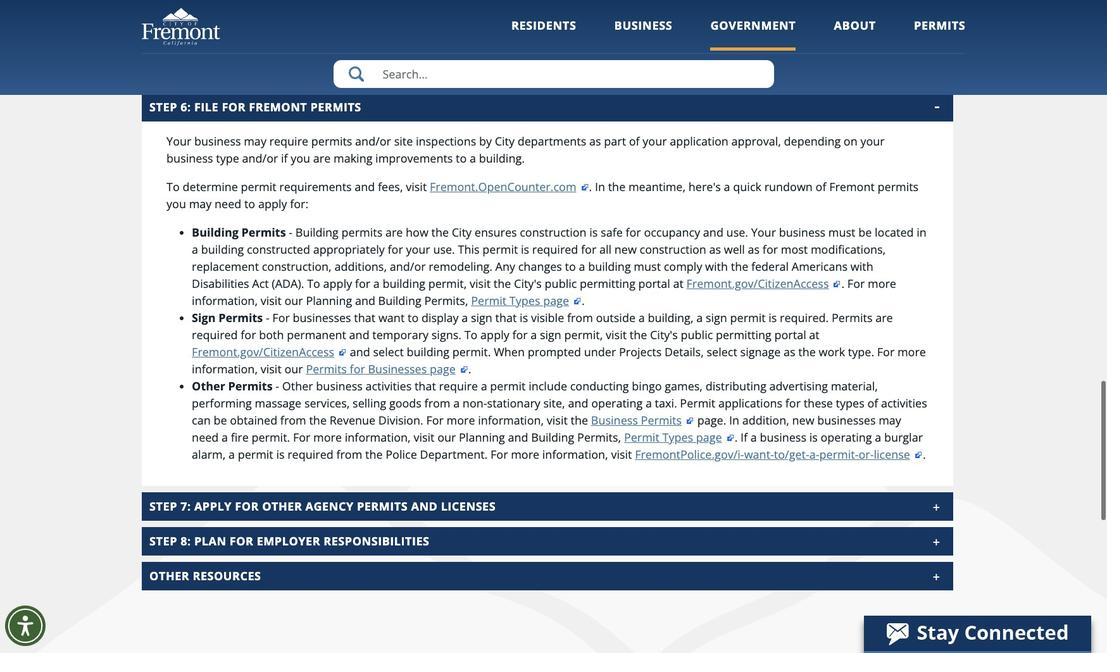Task type: vqa. For each thing, say whether or not it's contained in the screenshot.
the rightmost 'new'
yes



Task type: describe. For each thing, give the bounding box(es) containing it.
2 horizontal spatial sign
[[706, 310, 728, 326]]

is left required.
[[769, 310, 777, 326]]

visit inside and select building permit. when prompted under projects details, select signage as the work type. for more information, visit our
[[261, 362, 282, 377]]

business for business exemptions
[[287, 2, 334, 17]]

0 vertical spatial construction
[[520, 225, 587, 240]]

building up want
[[383, 276, 426, 291]]

business inside all home-based businesses are required to apply for the above business tax certificate, plus a home occupation permit. the home occupation permit fee is $120 for five years (not pro-rated).
[[502, 30, 549, 46]]

the inside . in the meantime, here's a quick rundown of fremont permits you may need to apply for:
[[608, 179, 626, 194]]

plan
[[194, 534, 226, 549]]

portal inside - for businesses that want to display a sign that is visible from outside a building, a sign permit is required. permits are required for both permanent and temporary signs. to apply for a sign permit, visit the city's public permitting portal at fremont.gov/citizenaccess
[[775, 327, 807, 343]]

required.
[[780, 310, 829, 326]]

material,
[[831, 379, 878, 394]]

goods
[[389, 396, 422, 411]]

pro-
[[361, 47, 383, 63]]

building,
[[648, 310, 694, 326]]

that inside - other business activities that require a permit include conducting bingo games, distributing advertising material, performing massage services, selling goods from a non-stationary site, and operating a taxi. permit applications for these types of activities can be obtained from the revenue division. for more information, visit
[[415, 379, 436, 394]]

1 vertical spatial use.
[[433, 242, 455, 257]]

1 horizontal spatial sign
[[540, 327, 562, 343]]

0 vertical spatial fremont.gov/citizenaccess
[[687, 276, 829, 291]]

other down 8:
[[150, 569, 190, 584]]

other up the performing
[[192, 379, 225, 394]]

other inside - other business activities that require a permit include conducting bingo games, distributing advertising material, performing massage services, selling goods from a non-stationary site, and operating a taxi. permit applications for these types of activities can be obtained from the revenue division. for more information, visit
[[282, 379, 313, 394]]

1 with from the left
[[706, 259, 728, 274]]

visit our inside . for more information, visit our planning and building permits,
[[261, 293, 303, 308]]

making
[[334, 151, 373, 166]]

2 horizontal spatial that
[[496, 310, 517, 326]]

to inside . in the meantime, here's a quick rundown of fremont permits you may need to apply for:
[[244, 196, 255, 212]]

required inside . if a business is operating a burglar alarm, a permit is required from the police department. for more information, visit
[[288, 447, 334, 462]]

permits inside - building permits are how the city ensures construction is safe for occupancy and use. your business must be located in a building constructed appropriately for your use. this permit is required for all new construction as well as for most modifications, replacement construction, additions, and/or remodeling. any changes to a building must comply with the federal americans with disabilities act (ada). to apply for a building permit, visit the city's public permitting portal at
[[342, 225, 383, 240]]

approval,
[[732, 134, 781, 149]]

a right display at the left top of the page
[[462, 310, 468, 326]]

1 vertical spatial activities
[[882, 396, 928, 411]]

1 vertical spatial permit types page link
[[624, 430, 735, 445]]

and inside - other business activities that require a permit include conducting bingo games, distributing advertising material, performing massage services, selling goods from a non-stationary site, and operating a taxi. permit applications for these types of activities can be obtained from the revenue division. for more information, visit
[[568, 396, 589, 411]]

and inside - for businesses that want to display a sign that is visible from outside a building, a sign permit is required. permits are required for both permanent and temporary signs. to apply for a sign permit, visit the city's public permitting portal at fremont.gov/citizenaccess
[[349, 327, 370, 343]]

new inside page. in addition, new businesses may need a fire permit. for more information, visit our planning and building permits,
[[793, 413, 815, 428]]

well
[[724, 242, 745, 257]]

0 vertical spatial types
[[510, 293, 541, 308]]

1 vertical spatial permit types page
[[624, 430, 722, 445]]

if
[[741, 430, 748, 445]]

building inside and select building permit. when prompted under projects details, select signage as the work type. for more information, visit our
[[407, 345, 450, 360]]

information, inside . if a business is operating a burglar alarm, a permit is required from the police department. for more information, visit
[[543, 447, 608, 462]]

to inside - for businesses that want to display a sign that is visible from outside a building, a sign permit is required. permits are required for both permanent and temporary signs. to apply for a sign permit, visit the city's public permitting portal at fremont.gov/citizenaccess
[[465, 327, 478, 343]]

massage
[[255, 396, 302, 411]]

the down any
[[494, 276, 511, 291]]

or-
[[859, 447, 874, 462]]

tax
[[552, 30, 568, 46]]

visit right fees,
[[406, 179, 427, 194]]

fremont.gov/citizenaccess link for and
[[192, 345, 347, 360]]

conducting
[[570, 379, 629, 394]]

for up federal
[[763, 242, 778, 257]]

a right if
[[751, 430, 757, 445]]

the right how
[[432, 225, 449, 240]]

more inside - other business activities that require a permit include conducting bingo games, distributing advertising material, performing massage services, selling goods from a non-stationary site, and operating a taxi. permit applications for these types of activities can be obtained from the revenue division. for more information, visit
[[447, 413, 475, 428]]

application
[[670, 134, 729, 149]]

home-
[[183, 30, 217, 46]]

burglar
[[885, 430, 923, 445]]

is up a-
[[810, 430, 818, 445]]

and inside . for more information, visit our planning and building permits,
[[355, 293, 376, 308]]

permits inside your business may require permits and/or site inspections by city departments as part of your application approval, depending on your business type and/or if you are making improvements to a building.
[[311, 134, 352, 149]]

a up license
[[875, 430, 882, 445]]

permitting inside - for businesses that want to display a sign that is visible from outside a building, a sign permit is required. permits are required for both permanent and temporary signs. to apply for a sign permit, visit the city's public permitting portal at fremont.gov/citizenaccess
[[716, 327, 772, 343]]

part
[[604, 134, 626, 149]]

1 vertical spatial and/or
[[242, 151, 278, 166]]

0 vertical spatial must
[[829, 225, 856, 240]]

fremontpolice.gov/i-want-to/get-a-permit-or-license
[[635, 447, 911, 462]]

display
[[422, 310, 459, 326]]

permits, inside . for more information, visit our planning and building permits,
[[425, 293, 468, 308]]

apply
[[194, 499, 232, 514]]

license
[[874, 447, 911, 462]]

is down obtained
[[276, 447, 285, 462]]

step 7: apply for other agency permits and licenses
[[150, 499, 496, 514]]

step for step 7: apply for other agency permits and licenses
[[150, 499, 177, 514]]

building inside . for more information, visit our planning and building permits,
[[378, 293, 422, 308]]

a up "replacement"
[[192, 242, 198, 257]]

8:
[[181, 534, 191, 549]]

types
[[836, 396, 865, 411]]

. in the meantime, here's a quick rundown of fremont permits you may need to apply for:
[[167, 179, 919, 212]]

non-
[[463, 396, 487, 411]]

under
[[584, 345, 616, 360]]

games,
[[665, 379, 703, 394]]

fremontpolice.gov/i-want-to/get-a-permit-or-license link
[[635, 447, 923, 462]]

residents
[[512, 18, 577, 33]]

apply inside . in the meantime, here's a quick rundown of fremont permits you may need to apply for:
[[258, 196, 287, 212]]

for left five
[[265, 47, 280, 63]]

require inside - other business activities that require a permit include conducting bingo games, distributing advertising material, performing massage services, selling goods from a non-stationary site, and operating a taxi. permit applications for these types of activities can be obtained from the revenue division. for more information, visit
[[439, 379, 478, 394]]

Search text field
[[333, 60, 774, 88]]

0 vertical spatial and/or
[[355, 134, 391, 149]]

business inside . if a business is operating a burglar alarm, a permit is required from the police department. for more information, visit
[[760, 430, 807, 445]]

business exemptions
[[287, 2, 400, 17]]

1 vertical spatial types
[[663, 430, 694, 445]]

fee
[[205, 47, 222, 63]]

business up determine
[[167, 151, 213, 166]]

for up when
[[513, 327, 528, 343]]

as right the 'well'
[[748, 242, 760, 257]]

to inside - building permits are how the city ensures construction is safe for occupancy and use. your business must be located in a building constructed appropriately for your use. this permit is required for all new construction as well as for most modifications, replacement construction, additions, and/or remodeling. any changes to a building must comply with the federal americans with disabilities act (ada). to apply for a building permit, visit the city's public permitting portal at
[[565, 259, 576, 274]]

fire
[[231, 430, 249, 445]]

city inside your business may require permits and/or site inspections by city departments as part of your application approval, depending on your business type and/or if you are making improvements to a building.
[[495, 134, 515, 149]]

information, inside - other business activities that require a permit include conducting bingo games, distributing advertising material, performing massage services, selling goods from a non-stationary site, and operating a taxi. permit applications for these types of activities can be obtained from the revenue division. for more information, visit
[[478, 413, 544, 428]]

more inside . if a business is operating a burglar alarm, a permit is required from the police department. for more information, visit
[[511, 447, 540, 462]]

building permits
[[192, 225, 286, 240]]

1 home from the left
[[664, 30, 696, 46]]

department.
[[420, 447, 488, 462]]

a inside page. in addition, new businesses may need a fire permit. for more information, visit our planning and building permits,
[[222, 430, 228, 445]]

. inside . if a business is operating a burglar alarm, a permit is required from the police department. for more information, visit
[[735, 430, 738, 445]]

permits for businesses page link
[[306, 362, 469, 377]]

by
[[479, 134, 492, 149]]

permits link
[[914, 18, 966, 50]]

building down all
[[588, 259, 631, 274]]

for right safe
[[626, 225, 641, 240]]

for left both
[[241, 327, 256, 343]]

the up . if a business is operating a burglar alarm, a permit is required from the police department. for more information, visit
[[571, 413, 588, 428]]

permit down any
[[471, 293, 507, 308]]

for inside and select building permit. when prompted under projects details, select signage as the work type. for more information, visit our
[[878, 345, 895, 360]]

any
[[496, 259, 516, 274]]

business for business link on the right top of the page
[[615, 18, 673, 33]]

. inside . in the meantime, here's a quick rundown of fremont permits you may need to apply for:
[[589, 179, 592, 194]]

building up "replacement"
[[201, 242, 244, 257]]

are inside - for businesses that want to display a sign that is visible from outside a building, a sign permit is required. permits are required for both permanent and temporary signs. to apply for a sign permit, visit the city's public permitting portal at fremont.gov/citizenaccess
[[876, 310, 893, 326]]

are inside - building permits are how the city ensures construction is safe for occupancy and use. your business must be located in a building constructed appropriately for your use. this permit is required for all new construction as well as for most modifications, replacement construction, additions, and/or remodeling. any changes to a building must comply with the federal americans with disabilities act (ada). to apply for a building permit, visit the city's public permitting portal at
[[386, 225, 403, 240]]

building up "replacement"
[[192, 225, 239, 240]]

step 6: file for fremont permits
[[150, 99, 362, 115]]

(ada).
[[272, 276, 304, 291]]

ensures
[[475, 225, 517, 240]]

a right the outside
[[639, 310, 645, 326]]

government
[[711, 18, 796, 33]]

all home-based businesses are required to apply for the above business tax certificate, plus a home occupation permit. the home occupation permit fee is $120 for five years (not pro-rated).
[[167, 30, 923, 63]]

you inside your business may require permits and/or site inspections by city departments as part of your application approval, depending on your business type and/or if you are making improvements to a building.
[[291, 151, 310, 166]]

fremont.opencounter.com
[[430, 179, 577, 194]]

selling
[[353, 396, 386, 411]]

of inside . in the meantime, here's a quick rundown of fremont permits you may need to apply for:
[[816, 179, 827, 194]]

for right file
[[222, 99, 246, 115]]

more inside and select building permit. when prompted under projects details, select signage as the work type. for more information, visit our
[[898, 345, 926, 360]]

0 vertical spatial to
[[167, 179, 180, 194]]

federal
[[752, 259, 789, 274]]

- building permits are how the city ensures construction is safe for occupancy and use. your business must be located in a building constructed appropriately for your use. this permit is required for all new construction as well as for most modifications, replacement construction, additions, and/or remodeling. any changes to a building must comply with the federal americans with disabilities act (ada). to apply for a building permit, visit the city's public permitting portal at
[[192, 225, 927, 291]]

the down the 'well'
[[731, 259, 749, 274]]

as left the 'well'
[[710, 242, 721, 257]]

need inside . in the meantime, here's a quick rundown of fremont permits you may need to apply for:
[[215, 196, 241, 212]]

fremont.gov/citizenaccess inside - for businesses that want to display a sign that is visible from outside a building, a sign permit is required. permits are required for both permanent and temporary signs. to apply for a sign permit, visit the city's public permitting portal at fremont.gov/citizenaccess
[[192, 345, 334, 360]]

services,
[[305, 396, 350, 411]]

may inside . in the meantime, here's a quick rundown of fremont permits you may need to apply for:
[[189, 196, 212, 212]]

stay connected image
[[864, 616, 1091, 652]]

work
[[819, 345, 846, 360]]

permit. inside and select building permit. when prompted under projects details, select signage as the work type. for more information, visit our
[[453, 345, 491, 360]]

are inside your business may require permits and/or site inspections by city departments as part of your application approval, depending on your business type and/or if you are making improvements to a building.
[[313, 151, 331, 166]]

for left all
[[581, 242, 597, 257]]

page. in addition, new businesses may need a fire permit. for more information, visit our planning and building permits,
[[192, 413, 902, 445]]

is left 'visible'
[[520, 310, 528, 326]]

residents link
[[512, 18, 577, 50]]

for right the plan
[[230, 534, 254, 549]]

years
[[305, 47, 334, 63]]

all
[[600, 242, 612, 257]]

tab list containing business exemptions
[[142, 0, 953, 591]]

for inside - other business activities that require a permit include conducting bingo games, distributing advertising material, performing massage services, selling goods from a non-stationary site, and operating a taxi. permit applications for these types of activities can be obtained from the revenue division. for more information, visit
[[786, 396, 801, 411]]

1 horizontal spatial your
[[643, 134, 667, 149]]

modifications,
[[811, 242, 886, 257]]

other up employer
[[262, 499, 302, 514]]

business inside - other business activities that require a permit include conducting bingo games, distributing advertising material, performing massage services, selling goods from a non-stationary site, and operating a taxi. permit applications for these types of activities can be obtained from the revenue division. for more information, visit
[[316, 379, 363, 394]]

a down fire on the bottom left of the page
[[229, 447, 235, 462]]

permit inside - for businesses that want to display a sign that is visible from outside a building, a sign permit is required. permits are required for both permanent and temporary signs. to apply for a sign permit, visit the city's public permitting portal at fremont.gov/citizenaccess
[[731, 310, 766, 326]]

2 occupation from the left
[[862, 30, 923, 46]]

0 horizontal spatial that
[[354, 310, 376, 326]]

. inside . for more information, visit our planning and building permits,
[[842, 276, 845, 291]]

0 vertical spatial use.
[[727, 225, 749, 240]]

a down bingo
[[646, 396, 652, 411]]

operating inside - other business activities that require a permit include conducting bingo games, distributing advertising material, performing massage services, selling goods from a non-stationary site, and operating a taxi. permit applications for these types of activities can be obtained from the revenue division. for more information, visit
[[592, 396, 643, 411]]

temporary
[[373, 327, 429, 343]]

in
[[917, 225, 927, 240]]

and/or inside - building permits are how the city ensures construction is safe for occupancy and use. your business must be located in a building constructed appropriately for your use. this permit is required for all new construction as well as for most modifications, replacement construction, additions, and/or remodeling. any changes to a building must comply with the federal americans with disabilities act (ada). to apply for a building permit, visit the city's public permitting portal at
[[390, 259, 426, 274]]

in for page.
[[730, 413, 740, 428]]

want
[[379, 310, 405, 326]]

details,
[[665, 345, 704, 360]]

revenue
[[330, 413, 376, 428]]

is left safe
[[590, 225, 598, 240]]

can
[[192, 413, 211, 428]]

2 vertical spatial business
[[591, 413, 638, 428]]

to inside your business may require permits and/or site inspections by city departments as part of your application approval, depending on your business type and/or if you are making improvements to a building.
[[456, 151, 467, 166]]

a left non-
[[454, 396, 460, 411]]

apply inside all home-based businesses are required to apply for the above business tax certificate, plus a home occupation permit. the home occupation permit fee is $120 for five years (not pro-rated).
[[397, 30, 425, 46]]

0 vertical spatial fremont
[[249, 99, 307, 115]]

remodeling.
[[429, 259, 493, 274]]

your business may require permits and/or site inspections by city departments as part of your application approval, depending on your business type and/or if you are making improvements to a building.
[[167, 134, 885, 166]]

more inside . for more information, visit our planning and building permits,
[[868, 276, 897, 291]]

appropriately
[[313, 242, 385, 257]]

- other business activities that require a permit include conducting bingo games, distributing advertising material, performing massage services, selling goods from a non-stationary site, and operating a taxi. permit applications for these types of activities can be obtained from the revenue division. for more information, visit
[[192, 379, 928, 428]]

this
[[458, 242, 480, 257]]

more inside page. in addition, new businesses may need a fire permit. for more information, visit our planning and building permits,
[[314, 430, 342, 445]]

your inside - building permits are how the city ensures construction is safe for occupancy and use. your business must be located in a building constructed appropriately for your use. this permit is required for all new construction as well as for most modifications, replacement construction, additions, and/or remodeling. any changes to a building must comply with the federal americans with disabilities act (ada). to apply for a building permit, visit the city's public permitting portal at
[[406, 242, 430, 257]]

act
[[252, 276, 269, 291]]

a down 'visible'
[[531, 327, 537, 343]]

and inside and select building permit. when prompted under projects details, select signage as the work type. for more information, visit our
[[350, 345, 370, 360]]

0 horizontal spatial permit types page
[[471, 293, 569, 308]]

businesses inside - for businesses that want to display a sign that is visible from outside a building, a sign permit is required. permits are required for both permanent and temporary signs. to apply for a sign permit, visit the city's public permitting portal at fremont.gov/citizenaccess
[[293, 310, 351, 326]]

0 horizontal spatial sign
[[471, 310, 493, 326]]

is inside all home-based businesses are required to apply for the above business tax certificate, plus a home occupation permit. the home occupation permit fee is $120 for five years (not pro-rated).
[[225, 47, 233, 63]]

public inside - building permits are how the city ensures construction is safe for occupancy and use. your business must be located in a building constructed appropriately for your use. this permit is required for all new construction as well as for most modifications, replacement construction, additions, and/or remodeling. any changes to a building must comply with the federal americans with disabilities act (ada). to apply for a building permit, visit the city's public permitting portal at
[[545, 276, 577, 291]]

may inside your business may require permits and/or site inspections by city departments as part of your application approval, depending on your business type and/or if you are making improvements to a building.
[[244, 134, 267, 149]]

performing
[[192, 396, 252, 411]]

1 vertical spatial page
[[430, 362, 456, 377]]

1 occupation from the left
[[699, 30, 760, 46]]

2 horizontal spatial your
[[861, 134, 885, 149]]

businesses inside page. in addition, new businesses may need a fire permit. for more information, visit our planning and building permits,
[[818, 413, 876, 428]]

permanent
[[287, 327, 346, 343]]

1 vertical spatial must
[[634, 259, 661, 274]]

these
[[804, 396, 833, 411]]

information, inside page. in addition, new businesses may need a fire permit. for more information, visit our planning and building permits,
[[345, 430, 411, 445]]

0 vertical spatial activities
[[366, 379, 412, 394]]

certificate,
[[571, 30, 627, 46]]

employer
[[257, 534, 321, 549]]

above
[[467, 30, 499, 46]]

for down additions,
[[355, 276, 371, 291]]

apply inside - building permits are how the city ensures construction is safe for occupancy and use. your business must be located in a building constructed appropriately for your use. this permit is required for all new construction as well as for most modifications, replacement construction, additions, and/or remodeling. any changes to a building must comply with the federal americans with disabilities act (ada). to apply for a building permit, visit the city's public permitting portal at
[[323, 276, 352, 291]]



Task type: locate. For each thing, give the bounding box(es) containing it.
1 horizontal spatial may
[[244, 134, 267, 149]]

government link
[[711, 18, 796, 50]]

construction down occupancy
[[640, 242, 707, 257]]

page. for page. in addition, new businesses may need a fire permit. for more information, visit our planning and building permits,
[[698, 413, 727, 428]]

required up changes at the top of the page
[[533, 242, 578, 257]]

0 horizontal spatial page.
[[412, 2, 444, 17]]

activities
[[366, 379, 412, 394], [882, 396, 928, 411]]

- inside - building permits are how the city ensures construction is safe for occupancy and use. your business must be located in a building constructed appropriately for your use. this permit is required for all new construction as well as for most modifications, replacement construction, additions, and/or remodeling. any changes to a building must comply with the federal americans with disabilities act (ada). to apply for a building permit, visit the city's public permitting portal at
[[289, 225, 293, 240]]

a up non-
[[481, 379, 487, 394]]

meantime,
[[629, 179, 686, 194]]

home
[[664, 30, 696, 46], [827, 30, 859, 46]]

1 vertical spatial require
[[439, 379, 478, 394]]

of right 'rundown' on the top right of the page
[[816, 179, 827, 194]]

to
[[383, 30, 394, 46], [456, 151, 467, 166], [244, 196, 255, 212], [565, 259, 576, 274], [408, 310, 419, 326]]

1 horizontal spatial permit types page link
[[624, 430, 735, 445]]

depending
[[784, 134, 841, 149]]

from right "goods"
[[425, 396, 451, 411]]

use. up the 'well'
[[727, 225, 749, 240]]

page. for page.
[[412, 2, 444, 17]]

of inside - other business activities that require a permit include conducting bingo games, distributing advertising material, performing massage services, selling goods from a non-stationary site, and operating a taxi. permit applications for these types of activities can be obtained from the revenue division. for more information, visit
[[868, 396, 879, 411]]

permit down the "all"
[[167, 47, 202, 63]]

americans
[[792, 259, 848, 274]]

0 vertical spatial planning
[[306, 293, 352, 308]]

of right part
[[629, 134, 640, 149]]

building down for:
[[296, 225, 339, 240]]

planning up permanent
[[306, 293, 352, 308]]

0 horizontal spatial your
[[406, 242, 430, 257]]

building
[[192, 225, 239, 240], [296, 225, 339, 240], [378, 293, 422, 308], [532, 430, 575, 445]]

1 horizontal spatial page
[[543, 293, 569, 308]]

planning inside page. in addition, new businesses may need a fire permit. for more information, visit our planning and building permits,
[[459, 430, 505, 445]]

may down determine
[[189, 196, 212, 212]]

1 vertical spatial construction
[[640, 242, 707, 257]]

0 horizontal spatial permitting
[[580, 276, 636, 291]]

permits
[[914, 18, 966, 33], [311, 99, 362, 115], [242, 225, 286, 240], [219, 310, 263, 326], [832, 310, 873, 326], [306, 362, 347, 377], [228, 379, 273, 394], [641, 413, 682, 428], [357, 499, 408, 514]]

permit down ensures
[[483, 242, 518, 257]]

1 horizontal spatial that
[[415, 379, 436, 394]]

and
[[355, 179, 375, 194], [704, 225, 724, 240], [355, 293, 376, 308], [349, 327, 370, 343], [350, 345, 370, 360], [568, 396, 589, 411], [508, 430, 529, 445], [411, 499, 438, 514]]

step 8: plan for employer responsibilities
[[150, 534, 430, 549]]

and inside page. in addition, new businesses may need a fire permit. for more information, visit our planning and building permits,
[[508, 430, 529, 445]]

replacement
[[192, 259, 259, 274]]

visible
[[531, 310, 564, 326]]

permitting up signage
[[716, 327, 772, 343]]

0 horizontal spatial select
[[373, 345, 404, 360]]

information, up other permits at the bottom left of page
[[192, 362, 258, 377]]

businesses
[[252, 30, 310, 46], [293, 310, 351, 326], [818, 413, 876, 428]]

1 vertical spatial fremont
[[830, 179, 875, 194]]

page. up fremontpolice.gov/i-
[[698, 413, 727, 428]]

for left above
[[428, 30, 444, 46]]

to left determine
[[167, 179, 180, 194]]

use. up remodeling.
[[433, 242, 455, 257]]

be up modifications,
[[859, 225, 872, 240]]

0 vertical spatial public
[[545, 276, 577, 291]]

fremont.opencounter.com link
[[430, 179, 589, 194]]

from inside - for businesses that want to display a sign that is visible from outside a building, a sign permit is required. permits are required for both permanent and temporary signs. to apply for a sign permit, visit the city's public permitting portal at fremont.gov/citizenaccess
[[567, 310, 593, 326]]

0 vertical spatial permit types page link
[[471, 293, 582, 308]]

prompted
[[528, 345, 581, 360]]

are inside all home-based businesses are required to apply for the above business tax certificate, plus a home occupation permit. the home occupation permit fee is $120 for five years (not pro-rated).
[[313, 30, 331, 46]]

at inside - for businesses that want to display a sign that is visible from outside a building, a sign permit is required. permits are required for both permanent and temporary signs. to apply for a sign permit, visit the city's public permitting portal at fremont.gov/citizenaccess
[[810, 327, 820, 343]]

a inside your business may require permits and/or site inspections by city departments as part of your application approval, depending on your business type and/or if you are making improvements to a building.
[[470, 151, 476, 166]]

1 horizontal spatial with
[[851, 259, 874, 274]]

1 horizontal spatial use.
[[727, 225, 749, 240]]

visit inside . if a business is operating a burglar alarm, a permit is required from the police department. for more information, visit
[[611, 447, 632, 462]]

1 vertical spatial page.
[[698, 413, 727, 428]]

businesses inside all home-based businesses are required to apply for the above business tax certificate, plus a home occupation permit. the home occupation permit fee is $120 for five years (not pro-rated).
[[252, 30, 310, 46]]

need up alarm,
[[192, 430, 219, 445]]

0 horizontal spatial city's
[[514, 276, 542, 291]]

for up selling on the left of page
[[350, 362, 365, 377]]

and inside - building permits are how the city ensures construction is safe for occupancy and use. your business must be located in a building constructed appropriately for your use. this permit is required for all new construction as well as for most modifications, replacement construction, additions, and/or remodeling. any changes to a building must comply with the federal americans with disabilities act (ada). to apply for a building permit, visit the city's public permitting portal at
[[704, 225, 724, 240]]

must up modifications,
[[829, 225, 856, 240]]

the inside . if a business is operating a burglar alarm, a permit is required from the police department. for more information, visit
[[365, 447, 383, 462]]

that
[[354, 310, 376, 326], [496, 310, 517, 326], [415, 379, 436, 394]]

may inside page. in addition, new businesses may need a fire permit. for more information, visit our planning and building permits,
[[879, 413, 902, 428]]

- inside - for businesses that want to display a sign that is visible from outside a building, a sign permit is required. permits are required for both permanent and temporary signs. to apply for a sign permit, visit the city's public permitting portal at fremont.gov/citizenaccess
[[266, 310, 270, 326]]

the inside all home-based businesses are required to apply for the above business tax certificate, plus a home occupation permit. the home occupation permit fee is $120 for five years (not pro-rated).
[[447, 30, 464, 46]]

2 home from the left
[[827, 30, 859, 46]]

page. inside page. in addition, new businesses may need a fire permit. for more information, visit our planning and building permits,
[[698, 413, 727, 428]]

required inside - for businesses that want to display a sign that is visible from outside a building, a sign permit is required. permits are required for both permanent and temporary signs. to apply for a sign permit, visit the city's public permitting portal at fremont.gov/citizenaccess
[[192, 327, 238, 343]]

construction up changes at the top of the page
[[520, 225, 587, 240]]

1 vertical spatial to
[[307, 276, 320, 291]]

for right the apply
[[235, 499, 259, 514]]

for inside . for more information, visit our planning and building permits,
[[848, 276, 865, 291]]

to inside all home-based businesses are required to apply for the above business tax certificate, plus a home occupation permit. the home occupation permit fee is $120 for five years (not pro-rated).
[[383, 30, 394, 46]]

exemptions
[[337, 2, 400, 17]]

taxi.
[[655, 396, 677, 411]]

from down massage
[[280, 413, 306, 428]]

activities up burglar
[[882, 396, 928, 411]]

0 vertical spatial be
[[859, 225, 872, 240]]

here's
[[689, 179, 721, 194]]

1 vertical spatial operating
[[821, 430, 872, 445]]

1 horizontal spatial require
[[439, 379, 478, 394]]

city's
[[514, 276, 542, 291], [650, 327, 678, 343]]

business link
[[615, 18, 673, 50]]

bingo
[[632, 379, 662, 394]]

you
[[291, 151, 310, 166], [167, 196, 186, 212]]

apply left for:
[[258, 196, 287, 212]]

permits up appropriately
[[342, 225, 383, 240]]

planning up department.
[[459, 430, 505, 445]]

file
[[194, 99, 219, 115]]

based
[[217, 30, 249, 46]]

all
[[167, 30, 180, 46]]

1 horizontal spatial fremont.gov/citizenaccess
[[687, 276, 829, 291]]

when
[[494, 345, 525, 360]]

- for for
[[266, 310, 270, 326]]

2 horizontal spatial of
[[868, 396, 879, 411]]

1 vertical spatial in
[[730, 413, 740, 428]]

1 horizontal spatial to
[[307, 276, 320, 291]]

0 vertical spatial city's
[[514, 276, 542, 291]]

a
[[655, 30, 661, 46], [470, 151, 476, 166], [724, 179, 731, 194], [192, 242, 198, 257], [579, 259, 585, 274], [374, 276, 380, 291], [462, 310, 468, 326], [639, 310, 645, 326], [697, 310, 703, 326], [531, 327, 537, 343], [481, 379, 487, 394], [454, 396, 460, 411], [646, 396, 652, 411], [222, 430, 228, 445], [751, 430, 757, 445], [875, 430, 882, 445], [229, 447, 235, 462]]

$120
[[236, 47, 262, 63]]

3 step from the top
[[150, 534, 177, 549]]

1 vertical spatial planning
[[459, 430, 505, 445]]

a right plus
[[655, 30, 661, 46]]

visit inside - building permits are how the city ensures construction is safe for occupancy and use. your business must be located in a building constructed appropriately for your use. this permit is required for all new construction as well as for most modifications, replacement construction, additions, and/or remodeling. any changes to a building must comply with the federal americans with disabilities act (ada). to apply for a building permit, visit the city's public permitting portal at
[[470, 276, 491, 291]]

tab list
[[142, 0, 953, 591]]

more down modifications,
[[868, 276, 897, 291]]

0 vertical spatial fremont.gov/citizenaccess link
[[687, 276, 842, 291]]

0 vertical spatial need
[[215, 196, 241, 212]]

2 vertical spatial -
[[276, 379, 279, 394]]

0 vertical spatial at
[[673, 276, 684, 291]]

1 vertical spatial may
[[189, 196, 212, 212]]

1 vertical spatial city's
[[650, 327, 678, 343]]

visit down the outside
[[606, 327, 627, 343]]

0 vertical spatial your
[[167, 134, 192, 149]]

0 horizontal spatial require
[[270, 134, 308, 149]]

2 horizontal spatial to
[[465, 327, 478, 343]]

must
[[829, 225, 856, 240], [634, 259, 661, 274]]

permit, inside - for businesses that want to display a sign that is visible from outside a building, a sign permit is required. permits are required for both permanent and temporary signs. to apply for a sign permit, visit the city's public permitting portal at fremont.gov/citizenaccess
[[565, 327, 603, 343]]

permits inside . in the meantime, here's a quick rundown of fremont permits you may need to apply for:
[[878, 179, 919, 194]]

1 horizontal spatial fremont
[[830, 179, 875, 194]]

0 horizontal spatial planning
[[306, 293, 352, 308]]

0 horizontal spatial portal
[[639, 276, 671, 291]]

permit,
[[429, 276, 467, 291], [565, 327, 603, 343]]

operating up permit-
[[821, 430, 872, 445]]

1 vertical spatial visit our
[[414, 430, 456, 445]]

0 horizontal spatial your
[[167, 134, 192, 149]]

is
[[225, 47, 233, 63], [590, 225, 598, 240], [521, 242, 530, 257], [520, 310, 528, 326], [769, 310, 777, 326], [810, 430, 818, 445], [276, 447, 285, 462]]

for inside - for businesses that want to display a sign that is visible from outside a building, a sign permit is required. permits are required for both permanent and temporary signs. to apply for a sign permit, visit the city's public permitting portal at fremont.gov/citizenaccess
[[273, 310, 290, 326]]

include
[[529, 379, 567, 394]]

the inside - other business activities that require a permit include conducting bingo games, distributing advertising material, performing massage services, selling goods from a non-stationary site, and operating a taxi. permit applications for these types of activities can be obtained from the revenue division. for more information, visit
[[309, 413, 327, 428]]

business up type
[[194, 134, 241, 149]]

city inside - building permits are how the city ensures construction is safe for occupancy and use. your business must be located in a building constructed appropriately for your use. this permit is required for all new construction as well as for most modifications, replacement construction, additions, and/or remodeling. any changes to a building must comply with the federal americans with disabilities act (ada). to apply for a building permit, visit the city's public permitting portal at
[[452, 225, 472, 240]]

our
[[285, 362, 303, 377]]

be inside - other business activities that require a permit include conducting bingo games, distributing advertising material, performing massage services, selling goods from a non-stationary site, and operating a taxi. permit applications for these types of activities can be obtained from the revenue division. for more information, visit
[[214, 413, 227, 428]]

1 horizontal spatial permitting
[[716, 327, 772, 343]]

planning inside . for more information, visit our planning and building permits,
[[306, 293, 352, 308]]

improvements
[[376, 151, 453, 166]]

for inside . if a business is operating a burglar alarm, a permit is required from the police department. for more information, visit
[[491, 447, 508, 462]]

the left above
[[447, 30, 464, 46]]

0 horizontal spatial construction
[[520, 225, 587, 240]]

permitting inside - building permits are how the city ensures construction is safe for occupancy and use. your business must be located in a building constructed appropriately for your use. this permit is required for all new construction as well as for most modifications, replacement construction, additions, and/or remodeling. any changes to a building must comply with the federal americans with disabilities act (ada). to apply for a building permit, visit the city's public permitting portal at
[[580, 276, 636, 291]]

require up if
[[270, 134, 308, 149]]

type.
[[849, 345, 875, 360]]

- for businesses that want to display a sign that is visible from outside a building, a sign permit is required. permits are required for both permanent and temporary signs. to apply for a sign permit, visit the city's public permitting portal at fremont.gov/citizenaccess
[[192, 310, 893, 360]]

building inside - building permits are how the city ensures construction is safe for occupancy and use. your business must be located in a building constructed appropriately for your use. this permit is required for all new construction as well as for most modifications, replacement construction, additions, and/or remodeling. any changes to a building must comply with the federal americans with disabilities act (ada). to apply for a building permit, visit the city's public permitting portal at
[[296, 225, 339, 240]]

for down massage
[[293, 430, 311, 445]]

division.
[[379, 413, 424, 428]]

to right signs.
[[465, 327, 478, 343]]

activities down permits for businesses page link
[[366, 379, 412, 394]]

2 horizontal spatial may
[[879, 413, 902, 428]]

permit inside . if a business is operating a burglar alarm, a permit is required from the police department. for more information, visit
[[238, 447, 273, 462]]

0 vertical spatial business
[[287, 2, 334, 17]]

as inside your business may require permits and/or site inspections by city departments as part of your application approval, depending on your business type and/or if you are making improvements to a building.
[[590, 134, 601, 149]]

sign permits
[[192, 310, 263, 326]]

2 step from the top
[[150, 499, 177, 514]]

a down additions,
[[374, 276, 380, 291]]

fees,
[[378, 179, 403, 194]]

1 vertical spatial permitting
[[716, 327, 772, 343]]

business
[[502, 30, 549, 46], [194, 134, 241, 149], [167, 151, 213, 166], [779, 225, 826, 240], [316, 379, 363, 394], [760, 430, 807, 445]]

information, inside . for more information, visit our planning and building permits,
[[192, 293, 258, 308]]

0 horizontal spatial permit.
[[252, 430, 290, 445]]

0 vertical spatial -
[[289, 225, 293, 240]]

outside
[[596, 310, 636, 326]]

visit down site, at bottom
[[547, 413, 568, 428]]

about link
[[834, 18, 876, 50]]

city's inside - for businesses that want to display a sign that is visible from outside a building, a sign permit is required. permits are required for both permanent and temporary signs. to apply for a sign permit, visit the city's public permitting portal at fremont.gov/citizenaccess
[[650, 327, 678, 343]]

fremont.gov/citizenaccess link for .
[[687, 276, 842, 291]]

businesses down 'types'
[[818, 413, 876, 428]]

a-
[[810, 447, 820, 462]]

public inside - for businesses that want to display a sign that is visible from outside a building, a sign permit is required. permits are required for both permanent and temporary signs. to apply for a sign permit, visit the city's public permitting portal at fremont.gov/citizenaccess
[[681, 327, 713, 343]]

0 vertical spatial step
[[150, 99, 177, 115]]

permit.
[[453, 345, 491, 360], [252, 430, 290, 445]]

0 horizontal spatial activities
[[366, 379, 412, 394]]

2 select from the left
[[707, 345, 738, 360]]

to down construction,
[[307, 276, 320, 291]]

city
[[495, 134, 515, 149], [452, 225, 472, 240]]

permit types page link up 'visible'
[[471, 293, 582, 308]]

requirements
[[279, 179, 352, 194]]

building inside page. in addition, new businesses may need a fire permit. for more information, visit our planning and building permits,
[[532, 430, 575, 445]]

visit inside - for businesses that want to display a sign that is visible from outside a building, a sign permit is required. permits are required for both permanent and temporary signs. to apply for a sign permit, visit the city's public permitting portal at fremont.gov/citizenaccess
[[606, 327, 627, 343]]

fremont.gov/citizenaccess down federal
[[687, 276, 829, 291]]

building down signs.
[[407, 345, 450, 360]]

a inside . in the meantime, here's a quick rundown of fremont permits you may need to apply for:
[[724, 179, 731, 194]]

7:
[[181, 499, 191, 514]]

2 vertical spatial and/or
[[390, 259, 426, 274]]

city's down changes at the top of the page
[[514, 276, 542, 291]]

1 horizontal spatial new
[[793, 413, 815, 428]]

6:
[[181, 99, 191, 115]]

police
[[386, 447, 417, 462]]

a right changes at the top of the page
[[579, 259, 585, 274]]

the left meantime,
[[608, 179, 626, 194]]

-
[[289, 225, 293, 240], [266, 310, 270, 326], [276, 379, 279, 394]]

0 horizontal spatial in
[[595, 179, 605, 194]]

to right changes at the top of the page
[[565, 259, 576, 274]]

0 horizontal spatial at
[[673, 276, 684, 291]]

0 vertical spatial permits,
[[425, 293, 468, 308]]

in inside page. in addition, new businesses may need a fire permit. for more information, visit our planning and building permits,
[[730, 413, 740, 428]]

permit. inside page. in addition, new businesses may need a fire permit. for more information, visit our planning and building permits,
[[252, 430, 290, 445]]

1 horizontal spatial city's
[[650, 327, 678, 343]]

1 vertical spatial step
[[150, 499, 177, 514]]

permit. down obtained
[[252, 430, 290, 445]]

need inside page. in addition, new businesses may need a fire permit. for more information, visit our planning and building permits,
[[192, 430, 219, 445]]

other permits
[[192, 379, 273, 394]]

business permits link
[[591, 413, 695, 428]]

in
[[595, 179, 605, 194], [730, 413, 740, 428]]

both
[[259, 327, 284, 343]]

permit inside - building permits are how the city ensures construction is safe for occupancy and use. your business must be located in a building constructed appropriately for your use. this permit is required for all new construction as well as for most modifications, replacement construction, additions, and/or remodeling. any changes to a building must comply with the federal americans with disabilities act (ada). to apply for a building permit, visit the city's public permitting portal at
[[483, 242, 518, 257]]

- for building
[[289, 225, 293, 240]]

1 horizontal spatial your
[[752, 225, 776, 240]]

your inside - building permits are how the city ensures construction is safe for occupancy and use. your business must be located in a building constructed appropriately for your use. this permit is required for all new construction as well as for most modifications, replacement construction, additions, and/or remodeling. any changes to a building must comply with the federal americans with disabilities act (ada). to apply for a building permit, visit the city's public permitting portal at
[[752, 225, 776, 240]]

sign right building,
[[706, 310, 728, 326]]

a left fire on the bottom left of the page
[[222, 430, 228, 445]]

permits, up display at the left top of the page
[[425, 293, 468, 308]]

signs.
[[432, 327, 462, 343]]

rated).
[[383, 47, 418, 63]]

your inside your business may require permits and/or site inspections by city departments as part of your application approval, depending on your business type and/or if you are making improvements to a building.
[[167, 134, 192, 149]]

for right appropriately
[[388, 242, 403, 257]]

. for more information, visit our planning and building permits,
[[192, 276, 897, 308]]

the
[[447, 30, 464, 46], [608, 179, 626, 194], [432, 225, 449, 240], [731, 259, 749, 274], [494, 276, 511, 291], [630, 327, 647, 343], [799, 345, 816, 360], [309, 413, 327, 428], [571, 413, 588, 428], [365, 447, 383, 462]]

0 horizontal spatial with
[[706, 259, 728, 274]]

your right on
[[861, 134, 885, 149]]

type
[[216, 151, 239, 166]]

0 horizontal spatial permits,
[[425, 293, 468, 308]]

1 vertical spatial fremont.gov/citizenaccess
[[192, 345, 334, 360]]

step for step 8: plan for employer responsibilities
[[150, 534, 177, 549]]

0 horizontal spatial fremont.gov/citizenaccess
[[192, 345, 334, 360]]

required inside - building permits are how the city ensures construction is safe for occupancy and use. your business must be located in a building constructed appropriately for your use. this permit is required for all new construction as well as for most modifications, replacement construction, additions, and/or remodeling. any changes to a building must comply with the federal americans with disabilities act (ada). to apply for a building permit, visit the city's public permitting portal at
[[533, 242, 578, 257]]

0 horizontal spatial of
[[629, 134, 640, 149]]

city's down building,
[[650, 327, 678, 343]]

permit up signage
[[731, 310, 766, 326]]

for inside page. in addition, new businesses may need a fire permit. for more information, visit our planning and building permits,
[[293, 430, 311, 445]]

1 horizontal spatial visit our
[[414, 430, 456, 445]]

at inside - building permits are how the city ensures construction is safe for occupancy and use. your business must be located in a building constructed appropriately for your use. this permit is required for all new construction as well as for most modifications, replacement construction, additions, and/or remodeling. any changes to a building must comply with the federal americans with disabilities act (ada). to apply for a building permit, visit the city's public permitting portal at
[[673, 276, 684, 291]]

from right 'visible'
[[567, 310, 593, 326]]

0 vertical spatial may
[[244, 134, 267, 149]]

required up step 7: apply for other agency permits and licenses on the left bottom
[[288, 447, 334, 462]]

from inside . if a business is operating a burglar alarm, a permit is required from the police department. for more information, visit
[[337, 447, 362, 462]]

new right all
[[615, 242, 637, 257]]

1 horizontal spatial permit.
[[453, 345, 491, 360]]

permit right determine
[[241, 179, 277, 194]]

2 horizontal spatial page
[[697, 430, 722, 445]]

0 vertical spatial permitting
[[580, 276, 636, 291]]

step for step 6: file for fremont permits
[[150, 99, 177, 115]]

to determine permit requirements and fees, visit fremont.opencounter.com
[[167, 179, 577, 194]]

0 vertical spatial operating
[[592, 396, 643, 411]]

2 vertical spatial page
[[697, 430, 722, 445]]

your right part
[[643, 134, 667, 149]]

1 vertical spatial of
[[816, 179, 827, 194]]

0 vertical spatial permit,
[[429, 276, 467, 291]]

permit inside all home-based businesses are required to apply for the above business tax certificate, plus a home occupation permit. the home occupation permit fee is $120 for five years (not pro-rated).
[[167, 47, 202, 63]]

1 horizontal spatial you
[[291, 151, 310, 166]]

building.
[[479, 151, 525, 166]]

0 horizontal spatial must
[[634, 259, 661, 274]]

0 horizontal spatial to
[[167, 179, 180, 194]]

in for .
[[595, 179, 605, 194]]

new inside - building permits are how the city ensures construction is safe for occupancy and use. your business must be located in a building constructed appropriately for your use. this permit is required for all new construction as well as for most modifications, replacement construction, additions, and/or remodeling. any changes to a building must comply with the federal americans with disabilities act (ada). to apply for a building permit, visit the city's public permitting portal at
[[615, 242, 637, 257]]

permits, inside page. in addition, new businesses may need a fire permit. for more information, visit our planning and building permits,
[[578, 430, 621, 445]]

site,
[[544, 396, 565, 411]]

information, up sign permits
[[192, 293, 258, 308]]

as inside and select building permit. when prompted under projects details, select signage as the work type. for more information, visit our
[[784, 345, 796, 360]]

you inside . in the meantime, here's a quick rundown of fremont permits you may need to apply for:
[[167, 196, 186, 212]]

fremont
[[249, 99, 307, 115], [830, 179, 875, 194]]

1 horizontal spatial select
[[707, 345, 738, 360]]

0 vertical spatial permit types page
[[471, 293, 569, 308]]

0 horizontal spatial permit types page link
[[471, 293, 582, 308]]

1 horizontal spatial city
[[495, 134, 515, 149]]

must left comply
[[634, 259, 661, 274]]

fremontpolice.gov/i-
[[635, 447, 745, 462]]

at down required.
[[810, 327, 820, 343]]

apply inside - for businesses that want to display a sign that is visible from outside a building, a sign permit is required. permits are required for both permanent and temporary signs. to apply for a sign permit, visit the city's public permitting portal at fremont.gov/citizenaccess
[[481, 327, 510, 343]]

other down "our"
[[282, 379, 313, 394]]

departments
[[518, 134, 587, 149]]

- for other
[[276, 379, 279, 394]]

located
[[875, 225, 914, 240]]

visit left "our"
[[261, 362, 282, 377]]

2 horizontal spatial -
[[289, 225, 293, 240]]

permit
[[241, 179, 277, 194], [483, 242, 518, 257], [731, 310, 766, 326], [490, 379, 526, 394], [238, 447, 273, 462]]

permitting
[[580, 276, 636, 291], [716, 327, 772, 343]]

visit down 'the business permits'
[[611, 447, 632, 462]]

0 vertical spatial visit our
[[261, 293, 303, 308]]

for right type.
[[878, 345, 895, 360]]

is up changes at the top of the page
[[521, 242, 530, 257]]

may down step 6: file for fremont permits
[[244, 134, 267, 149]]

select up distributing
[[707, 345, 738, 360]]

permit inside - other business activities that require a permit include conducting bingo games, distributing advertising material, performing massage services, selling goods from a non-stationary site, and operating a taxi. permit applications for these types of activities can be obtained from the revenue division. for more information, visit
[[490, 379, 526, 394]]

0 vertical spatial new
[[615, 242, 637, 257]]

to up building permits on the top
[[244, 196, 255, 212]]

business exemptions link
[[287, 2, 412, 17]]

2 with from the left
[[851, 259, 874, 274]]

in down applications
[[730, 413, 740, 428]]

- up both
[[266, 310, 270, 326]]

1 horizontal spatial at
[[810, 327, 820, 343]]

building
[[201, 242, 244, 257], [588, 259, 631, 274], [383, 276, 426, 291], [407, 345, 450, 360]]

permit down business permits link
[[624, 430, 660, 445]]

distributing
[[706, 379, 767, 394]]

from down revenue
[[337, 447, 362, 462]]

required inside all home-based businesses are required to apply for the above business tax certificate, plus a home occupation permit. the home occupation permit fee is $120 for five years (not pro-rated).
[[334, 30, 380, 46]]

the
[[804, 30, 824, 46]]

your up federal
[[752, 225, 776, 240]]

0 horizontal spatial operating
[[592, 396, 643, 411]]

to up temporary
[[408, 310, 419, 326]]

permit, inside - building permits are how the city ensures construction is safe for occupancy and use. your business must be located in a building constructed appropriately for your use. this permit is required for all new construction as well as for most modifications, replacement construction, additions, and/or remodeling. any changes to a building must comply with the federal americans with disabilities act (ada). to apply for a building permit, visit the city's public permitting portal at
[[429, 276, 467, 291]]

more
[[868, 276, 897, 291], [898, 345, 926, 360], [447, 413, 475, 428], [314, 430, 342, 445], [511, 447, 540, 462]]

fremont inside . in the meantime, here's a quick rundown of fremont permits you may need to apply for:
[[830, 179, 875, 194]]

occupancy
[[644, 225, 701, 240]]

1 horizontal spatial portal
[[775, 327, 807, 343]]

- up massage
[[276, 379, 279, 394]]

be inside - building permits are how the city ensures construction is safe for occupancy and use. your business must be located in a building constructed appropriately for your use. this permit is required for all new construction as well as for most modifications, replacement construction, additions, and/or remodeling. any changes to a building must comply with the federal americans with disabilities act (ada). to apply for a building permit, visit the city's public permitting portal at
[[859, 225, 872, 240]]

business inside - building permits are how the city ensures construction is safe for occupancy and use. your business must be located in a building constructed appropriately for your use. this permit is required for all new construction as well as for most modifications, replacement construction, additions, and/or remodeling. any changes to a building must comply with the federal americans with disabilities act (ada). to apply for a building permit, visit the city's public permitting portal at
[[779, 225, 826, 240]]

inspections
[[416, 134, 476, 149]]

new down these
[[793, 413, 815, 428]]

a right building,
[[697, 310, 703, 326]]

a left quick
[[724, 179, 731, 194]]

0 vertical spatial in
[[595, 179, 605, 194]]

public up the details, on the bottom right of the page
[[681, 327, 713, 343]]

other resources
[[150, 569, 261, 584]]

if
[[281, 151, 288, 166]]

- inside - other business activities that require a permit include conducting bingo games, distributing advertising material, performing massage services, selling goods from a non-stationary site, and operating a taxi. permit applications for these types of activities can be obtained from the revenue division. for more information, visit
[[276, 379, 279, 394]]

visit our inside page. in addition, new businesses may need a fire permit. for more information, visit our planning and building permits,
[[414, 430, 456, 445]]

need down determine
[[215, 196, 241, 212]]

projects
[[619, 345, 662, 360]]

applications
[[719, 396, 783, 411]]

visit inside - other business activities that require a permit include conducting bingo games, distributing advertising material, performing massage services, selling goods from a non-stationary site, and operating a taxi. permit applications for these types of activities can be obtained from the revenue division. for more information, visit
[[547, 413, 568, 428]]

with down modifications,
[[851, 259, 874, 274]]

site
[[394, 134, 413, 149]]

portal down comply
[[639, 276, 671, 291]]

1 horizontal spatial permit types page
[[624, 430, 722, 445]]

1 vertical spatial city
[[452, 225, 472, 240]]

1 select from the left
[[373, 345, 404, 360]]

permits inside - for businesses that want to display a sign that is visible from outside a building, a sign permit is required. permits are required for both permanent and temporary signs. to apply for a sign permit, visit the city's public permitting portal at fremont.gov/citizenaccess
[[832, 310, 873, 326]]

safe
[[601, 225, 623, 240]]

permits up located on the right of the page
[[878, 179, 919, 194]]

for inside - other business activities that require a permit include conducting bingo games, distributing advertising material, performing massage services, selling goods from a non-stationary site, and operating a taxi. permit applications for these types of activities can be obtained from the revenue division. for more information, visit
[[426, 413, 444, 428]]

apply up rated).
[[397, 30, 425, 46]]

the inside - for businesses that want to display a sign that is visible from outside a building, a sign permit is required. permits are required for both permanent and temporary signs. to apply for a sign permit, visit the city's public permitting portal at fremont.gov/citizenaccess
[[630, 327, 647, 343]]

obtained
[[230, 413, 278, 428]]

the inside and select building permit. when prompted under projects details, select signage as the work type. for more information, visit our
[[799, 345, 816, 360]]

0 vertical spatial permit.
[[453, 345, 491, 360]]

require inside your business may require permits and/or site inspections by city departments as part of your application approval, depending on your business type and/or if you are making improvements to a building.
[[270, 134, 308, 149]]

0 horizontal spatial -
[[266, 310, 270, 326]]

2 vertical spatial businesses
[[818, 413, 876, 428]]

city's inside - building permits are how the city ensures construction is safe for occupancy and use. your business must be located in a building constructed appropriately for your use. this permit is required for all new construction as well as for most modifications, replacement construction, additions, and/or remodeling. any changes to a building must comply with the federal americans with disabilities act (ada). to apply for a building permit, visit the city's public permitting portal at
[[514, 276, 542, 291]]

1 vertical spatial new
[[793, 413, 815, 428]]

1 step from the top
[[150, 99, 177, 115]]

business up services,
[[316, 379, 363, 394]]

portal down required.
[[775, 327, 807, 343]]



